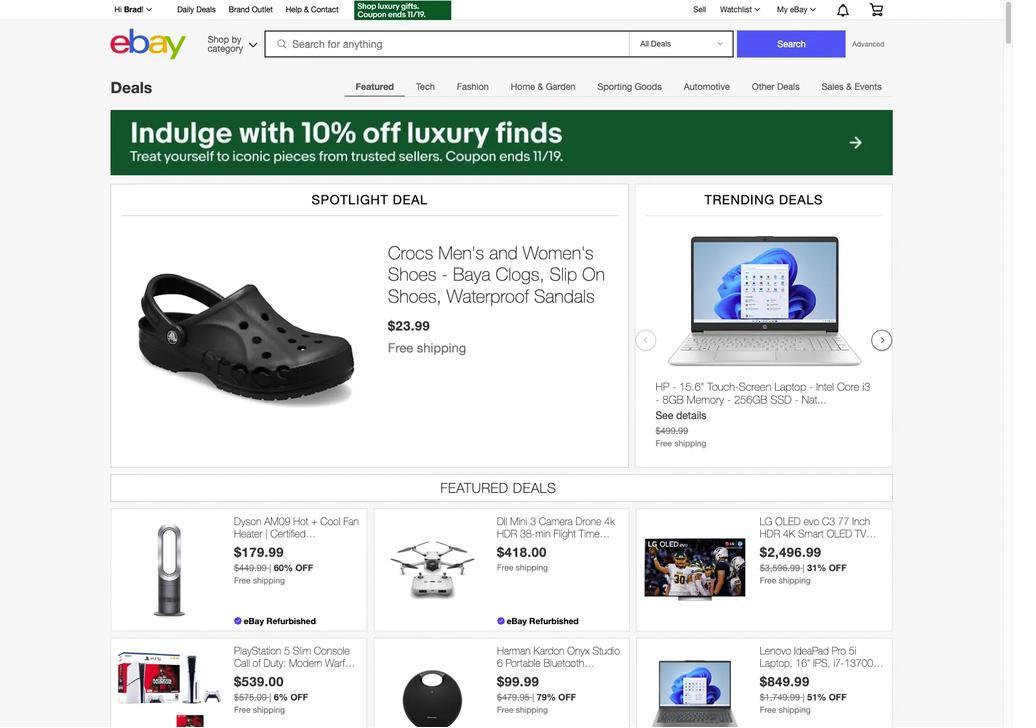 Task type: locate. For each thing, give the bounding box(es) containing it.
2 horizontal spatial ebay
[[790, 5, 808, 14]]

$23.99
[[388, 317, 430, 333]]

1 vertical spatial playstation
[[284, 670, 332, 681]]

| left 6%
[[269, 692, 271, 703]]

hi brad !
[[114, 5, 144, 14]]

5
[[284, 645, 290, 656]]

console
[[314, 645, 350, 656]]

2 ebay refurbished from the left
[[507, 616, 579, 626]]

deals inside featured menu bar
[[777, 81, 800, 92]]

ebay inside account navigation
[[790, 5, 808, 14]]

free inside $99.99 $479.95 | 79% off free shipping
[[497, 705, 514, 715]]

i3
[[863, 380, 871, 393]]

and
[[489, 242, 518, 263]]

1 vertical spatial oled
[[827, 528, 853, 539]]

featured inside menu bar
[[356, 81, 394, 92]]

shipping inside $179.99 $449.99 | 60% off free shipping
[[253, 576, 285, 586]]

laptop
[[775, 380, 807, 393]]

1 horizontal spatial +
[[311, 515, 318, 527]]

0 vertical spatial oled
[[776, 515, 801, 527]]

modern
[[289, 657, 322, 669]]

your shopping cart image
[[869, 3, 884, 16]]

free inside $2,496.99 $3,596.99 | 31% off free shipping
[[760, 576, 777, 586]]

call
[[234, 657, 250, 669]]

shipping down 79%
[[516, 705, 548, 715]]

advanced
[[853, 40, 885, 48]]

drone
[[576, 515, 602, 527]]

ebay up of
[[244, 616, 264, 626]]

0 vertical spatial featured
[[356, 81, 394, 92]]

0 horizontal spatial ebay
[[244, 616, 264, 626]]

black
[[542, 670, 566, 681]]

| inside $2,496.99 $3,596.99 | 31% off free shipping
[[803, 563, 805, 573]]

dyson
[[234, 515, 262, 527]]

nat...
[[802, 393, 827, 406]]

free down vertical at bottom
[[497, 563, 514, 573]]

off inside $179.99 $449.99 | 60% off free shipping
[[296, 562, 313, 573]]

free inside $179.99 $449.99 | 60% off free shipping
[[234, 576, 251, 586]]

shipping down $499.99
[[675, 439, 707, 448]]

ebay refurbished up 5 at bottom
[[244, 616, 316, 626]]

inch
[[853, 515, 871, 527]]

shipping down the $3,596.99
[[779, 576, 811, 586]]

home down gb, on the bottom
[[760, 682, 786, 694]]

6%
[[274, 692, 288, 703]]

hdr up vertical at bottom
[[497, 528, 518, 539]]

watchlist link
[[713, 2, 767, 17]]

category
[[208, 43, 243, 53]]

& right help
[[304, 5, 309, 14]]

0 horizontal spatial hdr
[[497, 528, 518, 539]]

off right 51%
[[829, 692, 847, 703]]

& inside home & garden link
[[538, 81, 544, 92]]

off right 6%
[[291, 692, 308, 703]]

& right sales
[[847, 81, 852, 92]]

contact
[[311, 5, 339, 14]]

1 vertical spatial home
[[760, 682, 786, 694]]

free inside $539.00 $575.00 | 6% off free shipping
[[234, 705, 251, 715]]

help & contact link
[[286, 3, 339, 17]]

women's
[[523, 242, 594, 263]]

- left the black in the right bottom of the page
[[536, 670, 539, 681]]

shipping down $1,749.99
[[779, 705, 811, 715]]

Search for anything text field
[[267, 32, 627, 56]]

0 horizontal spatial &
[[304, 5, 309, 14]]

31%
[[808, 562, 827, 573]]

+ down duty:
[[275, 670, 282, 681]]

off inside $2,496.99 $3,596.99 | 31% off free shipping
[[829, 562, 847, 573]]

| inside "$849.99 $1,749.99 | 51% off free shipping"
[[803, 692, 805, 703]]

off for $179.99
[[296, 562, 313, 573]]

0 horizontal spatial +
[[275, 670, 282, 681]]

sell link
[[688, 5, 712, 14]]

| for $99.99
[[532, 692, 534, 703]]

free shipping
[[388, 340, 466, 355]]

refurbished down heater
[[234, 540, 286, 552]]

dil mini 3 camera drone 4k hdr 38-min flight time vertical shooting
[[497, 515, 615, 552]]

spotlight deal
[[312, 192, 428, 207]]

1 horizontal spatial featured
[[441, 480, 509, 495]]

memory
[[687, 393, 724, 406]]

other deals link
[[741, 74, 811, 100]]

help & contact
[[286, 5, 339, 14]]

by
[[232, 34, 242, 44]]

shipping inside $418.00 free shipping
[[516, 563, 548, 573]]

&
[[304, 5, 309, 14], [538, 81, 544, 92], [847, 81, 852, 92]]

sell
[[694, 5, 706, 14]]

lg oled evo c3 77 inch hdr 4k smart oled tv (2023) link
[[760, 515, 886, 552]]

home left garden in the right of the page
[[511, 81, 535, 92]]

free down the $3,596.99
[[760, 576, 777, 586]]

0 horizontal spatial featured
[[356, 81, 394, 92]]

off inside "$849.99 $1,749.99 | 51% off free shipping"
[[829, 692, 847, 703]]

| inside $179.99 $449.99 | 60% off free shipping
[[269, 563, 271, 573]]

account navigation
[[107, 0, 893, 22]]

+ right hot
[[311, 515, 318, 527]]

shoes,
[[388, 285, 442, 307]]

refurbished
[[234, 540, 286, 552], [266, 616, 316, 626], [529, 616, 579, 626]]

featured left tech
[[356, 81, 394, 92]]

duty:
[[264, 657, 286, 669]]

ideapad
[[795, 645, 829, 656]]

$2,496.99 $3,596.99 | 31% off free shipping
[[760, 544, 847, 586]]

| inside $99.99 $479.95 | 79% off free shipping
[[532, 692, 534, 703]]

shipping inside hp - 15.6" touch-screen laptop - intel core i3 - 8gb memory - 256gb ssd - nat... see details $499.99 free shipping
[[675, 439, 707, 448]]

38-
[[520, 528, 536, 539]]

|
[[265, 528, 268, 539], [269, 563, 271, 573], [803, 563, 805, 573], [269, 692, 271, 703], [532, 692, 534, 703], [803, 692, 805, 703]]

$849.99
[[760, 673, 810, 689]]

min
[[536, 528, 551, 539]]

2 hdr from the left
[[760, 528, 781, 539]]

free down $575.00
[[234, 705, 251, 715]]

oled up 4k
[[776, 515, 801, 527]]

1 hdr from the left
[[497, 528, 518, 539]]

1 horizontal spatial hdr
[[760, 528, 781, 539]]

hdr inside lg oled evo c3 77 inch hdr 4k smart oled tv (2023)
[[760, 528, 781, 539]]

1 vertical spatial featured
[[441, 480, 509, 495]]

iii
[[234, 670, 239, 681]]

| left the 31% on the right bottom
[[803, 563, 805, 573]]

automotive
[[684, 81, 730, 92]]

refurbished up 5 at bottom
[[266, 616, 316, 626]]

| for $849.99
[[803, 692, 805, 703]]

off right 60%
[[296, 562, 313, 573]]

| down am09
[[265, 528, 268, 539]]

tv
[[855, 528, 867, 539]]

& inside sales & events link
[[847, 81, 852, 92]]

playstation down modern
[[284, 670, 332, 681]]

deals for featured deals
[[513, 480, 557, 495]]

none submit inside shop by category 'banner'
[[738, 30, 846, 58]]

1 horizontal spatial &
[[538, 81, 544, 92]]

free inside "$849.99 $1,749.99 | 51% off free shipping"
[[760, 705, 777, 715]]

1 vertical spatial +
[[275, 670, 282, 681]]

ebay refurbished up kardon
[[507, 616, 579, 626]]

details
[[677, 409, 707, 421]]

free down "$23.99"
[[388, 340, 413, 355]]

- down touch-
[[727, 393, 731, 406]]

$539.00 $575.00 | 6% off free shipping
[[234, 673, 308, 715]]

shipping inside "$849.99 $1,749.99 | 51% off free shipping"
[[779, 705, 811, 715]]

evo
[[804, 515, 820, 527]]

oled down 77
[[827, 528, 853, 539]]

dil
[[497, 515, 508, 527]]

!
[[142, 5, 144, 14]]

| left 79%
[[532, 692, 534, 703]]

0 vertical spatial +
[[311, 515, 318, 527]]

$418.00 free shipping
[[497, 544, 548, 573]]

1 horizontal spatial home
[[760, 682, 786, 694]]

| left 60%
[[269, 563, 271, 573]]

get the coupon image
[[354, 1, 451, 20]]

shipping down 60%
[[253, 576, 285, 586]]

| for $2,496.99
[[803, 563, 805, 573]]

79%
[[537, 692, 556, 703]]

| inside $539.00 $575.00 | 6% off free shipping
[[269, 692, 271, 703]]

deals link
[[111, 78, 152, 96]]

ebay up harman
[[507, 616, 527, 626]]

None submit
[[738, 30, 846, 58]]

off right the 31% on the right bottom
[[829, 562, 847, 573]]

shipping down $418.00
[[516, 563, 548, 573]]

lenovo ideapad pro 5i laptop, 16" ips,  i7-13700h, gb, 512gb ssd, win 11 home link
[[760, 645, 886, 694]]

bundle
[[242, 670, 272, 681]]

& for events
[[847, 81, 852, 92]]

ebay refurbished
[[244, 616, 316, 626], [507, 616, 579, 626]]

gb,
[[760, 670, 777, 681]]

refurbished up kardon
[[529, 616, 579, 626]]

deals inside account navigation
[[196, 5, 216, 14]]

| left 51%
[[803, 692, 805, 703]]

free
[[388, 340, 413, 355], [656, 439, 672, 448], [497, 563, 514, 573], [234, 576, 251, 586], [760, 576, 777, 586], [234, 705, 251, 715], [497, 705, 514, 715], [760, 705, 777, 715]]

0 horizontal spatial playstation
[[234, 645, 281, 656]]

$499.99
[[656, 426, 689, 436]]

51%
[[808, 692, 827, 703]]

- left baya
[[442, 264, 448, 285]]

deals for trending deals
[[779, 192, 824, 207]]

events
[[855, 81, 882, 92]]

0 vertical spatial playstation
[[234, 645, 281, 656]]

2 horizontal spatial &
[[847, 81, 852, 92]]

slim
[[293, 645, 311, 656]]

ebay right my
[[790, 5, 808, 14]]

& inside help & contact link
[[304, 5, 309, 14]]

1 horizontal spatial playstation
[[284, 670, 332, 681]]

brand
[[229, 5, 250, 14]]

touch-
[[708, 380, 739, 393]]

featured
[[356, 81, 394, 92], [441, 480, 509, 495]]

other
[[752, 81, 775, 92]]

off inside $99.99 $479.95 | 79% off free shipping
[[559, 692, 576, 703]]

& left garden in the right of the page
[[538, 81, 544, 92]]

off for $99.99
[[559, 692, 576, 703]]

0 horizontal spatial home
[[511, 81, 535, 92]]

$1,749.99
[[760, 692, 800, 703]]

-
[[442, 264, 448, 285], [673, 380, 677, 393], [810, 380, 814, 393], [656, 393, 660, 406], [727, 393, 731, 406], [795, 393, 799, 406], [536, 670, 539, 681]]

free down $499.99
[[656, 439, 672, 448]]

hdr up (2023)
[[760, 528, 781, 539]]

cool
[[320, 515, 341, 527]]

shooting
[[530, 540, 568, 552]]

free down $479.95
[[497, 705, 514, 715]]

free inside $418.00 free shipping
[[497, 563, 514, 573]]

free down $449.99
[[234, 576, 251, 586]]

1 horizontal spatial oled
[[827, 528, 853, 539]]

- inside harman kardon onyx studio 6 portable bluetooth speaker - black
[[536, 670, 539, 681]]

0 vertical spatial home
[[511, 81, 535, 92]]

0 horizontal spatial oled
[[776, 515, 801, 527]]

off inside $539.00 $575.00 | 6% off free shipping
[[291, 692, 308, 703]]

off for $849.99
[[829, 692, 847, 703]]

hdr inside dil mini 3 camera drone 4k hdr 38-min flight time vertical shooting
[[497, 528, 518, 539]]

featured up dil at the bottom of page
[[441, 480, 509, 495]]

automotive link
[[673, 74, 741, 100]]

4k
[[783, 528, 796, 539]]

0 horizontal spatial ebay refurbished
[[244, 616, 316, 626]]

1 horizontal spatial ebay refurbished
[[507, 616, 579, 626]]

$479.95
[[497, 692, 530, 703]]

playstation up of
[[234, 645, 281, 656]]

featured for featured deals
[[441, 480, 509, 495]]

off right 79%
[[559, 692, 576, 703]]

deals for daily deals
[[196, 5, 216, 14]]

hdr
[[497, 528, 518, 539], [760, 528, 781, 539]]

free down $1,749.99
[[760, 705, 777, 715]]

- down the hp on the bottom right of page
[[656, 393, 660, 406]]

shipping down 6%
[[253, 705, 285, 715]]



Task type: vqa. For each thing, say whether or not it's contained in the screenshot.
off related to $179.99
yes



Task type: describe. For each thing, give the bounding box(es) containing it.
shop by category
[[208, 34, 243, 53]]

crocs men's and women's shoes - baya clogs, slip on shoes, waterproof sandals link
[[388, 242, 616, 307]]

flight
[[554, 528, 576, 539]]

hi
[[114, 5, 122, 14]]

256gb
[[734, 393, 768, 406]]

fan
[[343, 515, 359, 527]]

shop by category banner
[[107, 0, 893, 63]]

lenovo
[[760, 645, 792, 656]]

trending deals
[[705, 192, 824, 207]]

shipping inside $99.99 $479.95 | 79% off free shipping
[[516, 705, 548, 715]]

c3
[[822, 515, 835, 527]]

playstation 5 slim console call of duty: modern warfare iii bundle + playstation
[[234, 645, 358, 681]]

featured menu bar
[[345, 73, 893, 100]]

off for $539.00
[[291, 692, 308, 703]]

core
[[837, 380, 860, 393]]

shop by category button
[[202, 29, 260, 57]]

$2,496.99
[[760, 544, 822, 560]]

featured deals
[[441, 480, 557, 495]]

goods
[[635, 81, 662, 92]]

my ebay link
[[770, 2, 822, 17]]

hot
[[293, 515, 309, 527]]

time
[[579, 528, 600, 539]]

lg oled evo c3 77 inch hdr 4k smart oled tv (2023)
[[760, 515, 871, 552]]

crocs
[[388, 242, 433, 263]]

pro
[[832, 645, 846, 656]]

on
[[582, 264, 605, 285]]

shop
[[208, 34, 229, 44]]

harman
[[497, 645, 531, 656]]

home inside featured menu bar
[[511, 81, 535, 92]]

my
[[778, 5, 788, 14]]

refurbished inside dyson am09 hot + cool fan heater | certified refurbished
[[234, 540, 286, 552]]

dyson am09 hot + cool fan heater | certified refurbished link
[[234, 515, 360, 552]]

tech link
[[405, 74, 446, 100]]

featured tab list
[[345, 73, 893, 100]]

$179.99 $449.99 | 60% off free shipping
[[234, 544, 313, 586]]

indulge with 10% off luxury finds treat yourself iconic pieces from trusted sellers. coupon ends 11/19. image
[[111, 110, 893, 175]]

bluetooth
[[544, 657, 585, 669]]

brad
[[124, 5, 142, 14]]

deal
[[393, 192, 428, 207]]

6
[[497, 657, 503, 669]]

$99.99 $479.95 | 79% off free shipping
[[497, 673, 576, 715]]

hdr for $2,496.99
[[760, 528, 781, 539]]

shipping inside $539.00 $575.00 | 6% off free shipping
[[253, 705, 285, 715]]

mini
[[510, 515, 528, 527]]

1 horizontal spatial ebay
[[507, 616, 527, 626]]

harman kardon onyx studio 6 portable bluetooth speaker - black link
[[497, 645, 623, 681]]

1 ebay refurbished from the left
[[244, 616, 316, 626]]

screen
[[739, 380, 772, 393]]

hp - 15.6" touch-screen laptop - intel core i3 - 8gb memory - 256gb ssd - nat... see details $499.99 free shipping
[[656, 380, 871, 448]]

hdr for $418.00
[[497, 528, 518, 539]]

+ inside the playstation 5 slim console call of duty: modern warfare iii bundle + playstation
[[275, 670, 282, 681]]

other deals
[[752, 81, 800, 92]]

crocs men's and women's shoes - baya clogs, slip on shoes, waterproof sandals
[[388, 242, 605, 307]]

brand outlet link
[[229, 3, 273, 17]]

heater
[[234, 528, 262, 539]]

garden
[[546, 81, 576, 92]]

studio
[[593, 645, 620, 656]]

shoes
[[388, 264, 437, 285]]

intel
[[817, 380, 834, 393]]

see details link
[[656, 409, 707, 421]]

$849.99 $1,749.99 | 51% off free shipping
[[760, 673, 847, 715]]

off for $2,496.99
[[829, 562, 847, 573]]

am09
[[264, 515, 290, 527]]

60%
[[274, 562, 293, 573]]

512gb
[[780, 670, 812, 681]]

shipping down "$23.99"
[[417, 340, 466, 355]]

& for garden
[[538, 81, 544, 92]]

hp
[[656, 380, 670, 393]]

advanced link
[[846, 31, 891, 57]]

tech
[[416, 81, 435, 92]]

3
[[531, 515, 536, 527]]

$539.00
[[234, 673, 284, 689]]

of
[[253, 657, 261, 669]]

certified
[[270, 528, 306, 539]]

onyx
[[568, 645, 590, 656]]

- inside crocs men's and women's shoes - baya clogs, slip on shoes, waterproof sandals
[[442, 264, 448, 285]]

- up "nat..."
[[810, 380, 814, 393]]

$449.99
[[234, 563, 267, 573]]

16"
[[796, 657, 811, 669]]

brand outlet
[[229, 5, 273, 14]]

fashion
[[457, 81, 489, 92]]

free inside hp - 15.6" touch-screen laptop - intel core i3 - 8gb memory - 256gb ssd - nat... see details $499.99 free shipping
[[656, 439, 672, 448]]

waterproof
[[447, 285, 529, 307]]

lenovo ideapad pro 5i laptop, 16" ips,  i7-13700h, gb, 512gb ssd, win 11 home
[[760, 645, 883, 694]]

featured for featured
[[356, 81, 394, 92]]

- right the hp on the bottom right of page
[[673, 380, 677, 393]]

my ebay
[[778, 5, 808, 14]]

| inside dyson am09 hot + cool fan heater | certified refurbished
[[265, 528, 268, 539]]

4k
[[605, 515, 615, 527]]

| for $539.00
[[269, 692, 271, 703]]

deals for other deals
[[777, 81, 800, 92]]

- down "laptop"
[[795, 393, 799, 406]]

smart
[[798, 528, 824, 539]]

$418.00
[[497, 544, 547, 560]]

$3,596.99
[[760, 563, 800, 573]]

home inside lenovo ideapad pro 5i laptop, 16" ips,  i7-13700h, gb, 512gb ssd, win 11 home
[[760, 682, 786, 694]]

sporting goods
[[598, 81, 662, 92]]

shipping inside $2,496.99 $3,596.99 | 31% off free shipping
[[779, 576, 811, 586]]

& for contact
[[304, 5, 309, 14]]

playstation 5 slim console call of duty: modern warfare iii bundle + playstation link
[[234, 645, 360, 681]]

13700h,
[[845, 657, 883, 669]]

+ inside dyson am09 hot + cool fan heater | certified refurbished
[[311, 515, 318, 527]]

$575.00
[[234, 692, 267, 703]]

ssd,
[[814, 670, 837, 681]]

camera
[[539, 515, 573, 527]]

featured link
[[345, 74, 405, 100]]

slip
[[550, 264, 577, 285]]

hp - 15.6" touch-screen laptop - intel core i3 - 8gb memory - 256gb ssd - nat... link
[[656, 380, 874, 409]]



